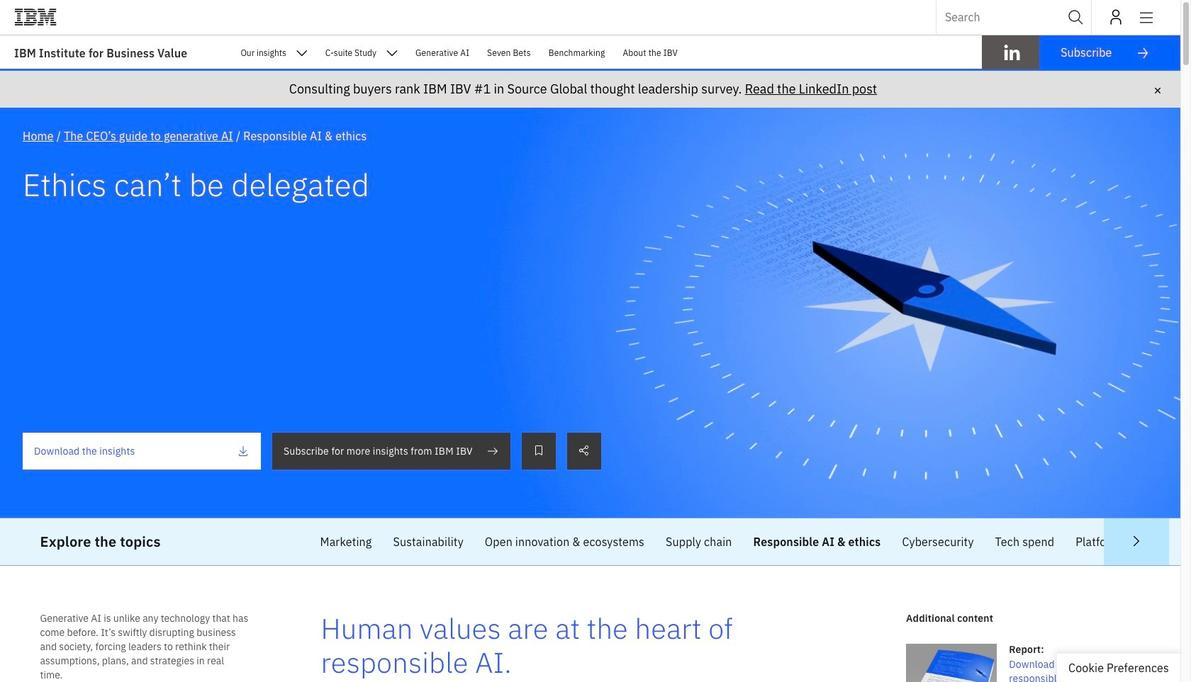 Task type: describe. For each thing, give the bounding box(es) containing it.
tools menu bar
[[1092, 0, 1154, 34]]

ibm navigation
[[14, 0, 1181, 34]]

Search text field
[[936, 0, 1092, 34]]

__replace_me__ navigation
[[0, 35, 1181, 108]]



Task type: locate. For each thing, give the bounding box(es) containing it.
menu bar
[[223, 35, 1181, 86]]

menu bar inside __replace_me__ navigation
[[223, 35, 1181, 86]]

None search field
[[936, 0, 1092, 34]]



Task type: vqa. For each thing, say whether or not it's contained in the screenshot.
the Let's talk element
no



